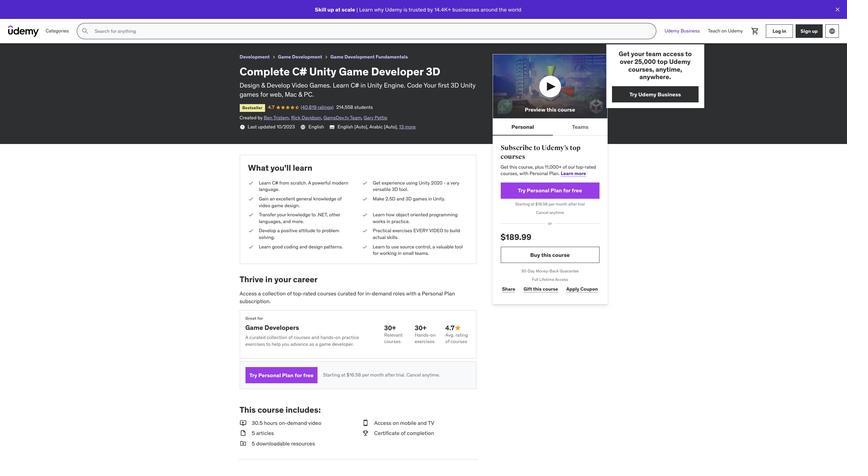 Task type: vqa. For each thing, say whether or not it's contained in the screenshot.
the right focused
no



Task type: locate. For each thing, give the bounding box(es) containing it.
courses, down subscribe
[[501, 171, 518, 177]]

learn inside the learn c# from scratch. a powerful modern language.
[[259, 180, 271, 186]]

month up anytime
[[556, 201, 567, 207]]

1 horizontal spatial video
[[308, 420, 321, 427]]

after for trial
[[568, 201, 577, 207]]

plan.
[[549, 171, 560, 177]]

develop inside develop a positive attitude to problem solving.
[[259, 228, 276, 234]]

1 vertical spatial 5
[[252, 440, 255, 447]]

1 english from the left
[[309, 124, 324, 130]]

xsmall image
[[324, 54, 329, 60], [240, 125, 245, 130], [248, 180, 253, 186], [248, 196, 253, 202], [362, 196, 367, 202], [362, 212, 367, 218]]

1 horizontal spatial curated
[[338, 290, 356, 297]]

your inside get your team access to over 25,000 top udemy courses, anytime, anywhere.
[[631, 50, 645, 58]]

free for left try personal plan for free link
[[303, 372, 314, 379]]

preview
[[525, 106, 546, 113]]

more.
[[292, 218, 304, 224]]

try personal plan for free inside thrive in your career element
[[249, 372, 314, 379]]

2 horizontal spatial plan
[[551, 187, 562, 194]]

30+ left hands-
[[384, 324, 396, 332]]

Search for anything text field
[[93, 25, 648, 37]]

get for get this course, plus 11,000+ of our top-rated courses, with personal plan.
[[501, 164, 508, 170]]

1 horizontal spatial c#
[[292, 65, 307, 78]]

1 horizontal spatial 4.7
[[268, 104, 275, 110]]

business inside udemy business link
[[681, 28, 700, 34]]

0 vertical spatial up
[[328, 6, 334, 13]]

personal
[[512, 123, 534, 130], [530, 171, 548, 177], [527, 187, 550, 194], [422, 290, 443, 297], [258, 372, 281, 379]]

game down great at the bottom
[[245, 324, 263, 332]]

1 vertical spatial students
[[354, 104, 373, 110]]

business left teach
[[681, 28, 700, 34]]

knowledge
[[313, 196, 336, 202], [287, 212, 310, 218]]

13
[[399, 124, 404, 130]]

(40,819 up categories
[[48, 12, 64, 18]]

top- down the career
[[293, 290, 303, 297]]

businesses
[[452, 6, 479, 13]]

english for english [auto], arabic [auto] , 13 more
[[338, 124, 353, 130]]

month inside "starting at $16.58 per month after trial cancel anytime"
[[556, 201, 567, 207]]

on left avg.
[[431, 332, 436, 338]]

top- inside access a collection of top-rated courses curated for in-demand roles with a personal plan subscription.
[[293, 290, 303, 297]]

starting for starting at $16.58 per month after trial cancel anytime
[[515, 201, 530, 207]]

1 horizontal spatial development
[[292, 54, 322, 60]]

every
[[413, 228, 428, 234]]

$16.58 inside thrive in your career element
[[347, 372, 361, 378]]

for down advance
[[295, 372, 302, 379]]

development up complete c# unity game developer 3d design & develop video games. learn c# in unity engine. code your first 3d unity games for web, mac & pc.
[[345, 54, 375, 60]]

1 horizontal spatial demand
[[372, 290, 392, 297]]

learn how object oriented programming works in practice.
[[373, 212, 458, 224]]

development inside 'game development' 'link'
[[292, 54, 322, 60]]

your
[[424, 81, 436, 89]]

buy this course button
[[501, 247, 599, 263]]

0 vertical spatial try personal plan for free
[[518, 187, 582, 194]]

0 vertical spatial courses,
[[628, 65, 654, 73]]

to right "attitude"
[[316, 228, 321, 234]]

bestseller up created at the left top
[[242, 105, 263, 110]]

with inside get this course, plus 11,000+ of our top-rated courses, with personal plan.
[[520, 171, 529, 177]]

14.4k+
[[434, 6, 451, 13]]

learn down our
[[561, 171, 574, 177]]

small image
[[455, 325, 461, 332]]

0 horizontal spatial students
[[102, 12, 120, 18]]

2 5 from the top
[[252, 440, 255, 447]]

in down game development fundamentals link
[[361, 81, 366, 89]]

unity up 'games.' in the top left of the page
[[309, 65, 336, 78]]

1 vertical spatial curated
[[249, 335, 266, 341]]

with
[[520, 171, 529, 177], [406, 290, 416, 297]]

hands-
[[415, 332, 431, 338]]

plan inside access a collection of top-rated courses curated for in-demand roles with a personal plan subscription.
[[444, 290, 455, 297]]

at inside thrive in your career element
[[341, 372, 345, 378]]

xsmall image for practical exercises every video to build actual skills.
[[362, 228, 367, 234]]

1 vertical spatial $16.58
[[347, 372, 361, 378]]

0 vertical spatial by
[[427, 6, 433, 13]]

1 30+ from the left
[[384, 324, 396, 332]]

courses inside avg. rating of courses
[[451, 339, 467, 345]]

get inside get this course, plus 11,000+ of our top-rated courses, with personal plan.
[[501, 164, 508, 170]]

0 vertical spatial per
[[549, 201, 555, 207]]

courses inside access a collection of top-rated courses curated for in-demand roles with a personal plan subscription.
[[317, 290, 336, 297]]

30.5 hours on-demand video
[[252, 420, 321, 427]]

students
[[102, 12, 120, 18], [354, 104, 373, 110]]

$16.58
[[536, 201, 548, 207], [347, 372, 361, 378]]

small image for 30.5 hours on-demand video
[[240, 419, 246, 427]]

tab list containing personal
[[493, 119, 608, 136]]

get inside get experience using unity 2020 - a very versatile 3d tool.
[[373, 180, 381, 186]]

skill up at scale | learn why udemy is trusted by 14.4k+ businesses around the world
[[315, 6, 522, 13]]

a inside develop a positive attitude to problem solving.
[[277, 228, 280, 234]]

english [auto], arabic [auto] , 13 more
[[338, 124, 416, 130]]

xsmall image down what
[[248, 180, 253, 186]]

1 vertical spatial (40,819 ratings)
[[301, 104, 334, 110]]

[auto], arabic
[[354, 124, 383, 130]]

1 horizontal spatial &
[[298, 90, 302, 98]]

for inside access a collection of top-rated courses curated for in-demand roles with a personal plan subscription.
[[358, 290, 364, 297]]

up right sign
[[812, 28, 818, 34]]

rating
[[456, 332, 468, 338]]

practical exercises every video to build actual skills.
[[373, 228, 460, 240]]

courses up advance
[[294, 335, 310, 341]]

1 vertical spatial try personal plan for free link
[[245, 367, 318, 384]]

submit search image
[[81, 27, 89, 35]]

to left build
[[444, 228, 449, 234]]

30+ inside 30+ relevant courses
[[384, 324, 396, 332]]

per inside thrive in your career element
[[362, 372, 369, 378]]

0 vertical spatial collection
[[262, 290, 286, 297]]

0 horizontal spatial get
[[373, 180, 381, 186]]

try for left try personal plan for free link
[[249, 372, 257, 379]]

courses
[[501, 153, 525, 161], [317, 290, 336, 297], [294, 335, 310, 341], [384, 339, 401, 345], [451, 339, 467, 345]]

per inside "starting at $16.58 per month after trial cancel anytime"
[[549, 201, 555, 207]]

programming
[[429, 212, 458, 218]]

personal inside access a collection of top-rated courses curated for in-demand roles with a personal plan subscription.
[[422, 290, 443, 297]]

problem
[[322, 228, 339, 234]]

2 vertical spatial plan
[[282, 372, 294, 379]]

xsmall image left working
[[362, 244, 367, 250]]

what you'll learn
[[248, 163, 312, 173]]

214,558 up gamedev.tv team link
[[336, 104, 353, 110]]

1 vertical spatial after
[[385, 372, 395, 378]]

0 vertical spatial (40,819 ratings)
[[48, 12, 81, 18]]

this inside button
[[547, 106, 557, 113]]

course language image
[[300, 125, 306, 130]]

team
[[646, 50, 662, 58]]

unity right first
[[461, 81, 476, 89]]

develop up web,
[[267, 81, 290, 89]]

0 vertical spatial demand
[[372, 290, 392, 297]]

0 horizontal spatial english
[[309, 124, 324, 130]]

1 horizontal spatial cancel
[[536, 210, 549, 215]]

tool.
[[399, 186, 408, 193]]

and inside great for game developers a curated collection of courses and hands-on practice exercises to help you advance as a game developer.
[[311, 335, 319, 341]]

day
[[528, 269, 535, 274]]

small image
[[240, 419, 246, 427], [362, 419, 369, 427], [240, 430, 246, 437], [362, 430, 369, 437], [240, 440, 246, 448]]

your
[[631, 50, 645, 58], [277, 212, 286, 218], [274, 274, 291, 285]]

learn inside learn to use source control, a valuable tool for working in small teams.
[[373, 244, 385, 250]]

developers
[[265, 324, 299, 332]]

free inside thrive in your career element
[[303, 372, 314, 379]]

knowledge up .net,
[[313, 196, 336, 202]]

more down our
[[575, 171, 586, 177]]

ratings)
[[65, 12, 81, 18], [318, 104, 334, 110]]

1 vertical spatial 214,558 students
[[336, 104, 373, 110]]

3 development from the left
[[345, 54, 375, 60]]

2 vertical spatial try
[[249, 372, 257, 379]]

2 vertical spatial c#
[[272, 180, 278, 186]]

1 horizontal spatial exercises
[[393, 228, 412, 234]]

1 vertical spatial try personal plan for free
[[249, 372, 314, 379]]

personal down preview on the top
[[512, 123, 534, 130]]

exercises down hands-
[[415, 339, 435, 345]]

try for try udemy business link
[[630, 91, 637, 98]]

0 vertical spatial after
[[568, 201, 577, 207]]

game development
[[278, 54, 322, 60]]

learn up works
[[373, 212, 385, 218]]

hands-
[[321, 335, 335, 341]]

a right 'control,'
[[433, 244, 435, 250]]

knowledge up more.
[[287, 212, 310, 218]]

[auto]
[[384, 124, 397, 130]]

back
[[550, 269, 559, 274]]

learn for learn how object oriented programming works in practice.
[[373, 212, 385, 218]]

exercises inside 30+ hands-on exercises
[[415, 339, 435, 345]]

choose a language image
[[829, 28, 836, 34]]

try personal plan for free down you on the left bottom
[[249, 372, 314, 379]]

develop up 'solving.'
[[259, 228, 276, 234]]

xsmall image for make 2.5d and 3d games in unity.
[[362, 196, 367, 202]]

0 vertical spatial a
[[308, 180, 311, 186]]

1 vertical spatial plan
[[444, 290, 455, 297]]

course up teams
[[558, 106, 575, 113]]

0 horizontal spatial 214,558
[[84, 12, 101, 18]]

xsmall image for gain an excellent general knowledge of video game design.
[[248, 196, 253, 202]]

at for starting at $16.58 per month after trial. cancel anytime.
[[341, 372, 345, 378]]

0 horizontal spatial 4.7
[[34, 12, 40, 18]]

0 vertical spatial more
[[405, 124, 416, 130]]

learn for learn c# from scratch. a powerful modern language.
[[259, 180, 271, 186]]

your left the career
[[274, 274, 291, 285]]

0 vertical spatial 214,558 students
[[84, 12, 120, 18]]

game inside complete c# unity game developer 3d design & develop video games. learn c# in unity engine. code your first 3d unity games for web, mac & pc.
[[339, 65, 369, 78]]

0 vertical spatial access
[[555, 277, 568, 282]]

0 vertical spatial try
[[630, 91, 637, 98]]

$16.58 inside "starting at $16.58 per month after trial cancel anytime"
[[536, 201, 548, 207]]

0 vertical spatial bestseller
[[8, 13, 28, 18]]

of down avg.
[[445, 339, 450, 345]]

1 horizontal spatial after
[[568, 201, 577, 207]]

1 vertical spatial demand
[[287, 420, 307, 427]]

ratings) up categories
[[65, 12, 81, 18]]

0 horizontal spatial (40,819 ratings)
[[48, 12, 81, 18]]

access up 'subscription.'
[[240, 290, 257, 297]]

$189.99
[[501, 232, 532, 243]]

and left design
[[300, 244, 307, 250]]

sign up link
[[796, 24, 823, 38]]

1 horizontal spatial ratings)
[[318, 104, 334, 110]]

1 horizontal spatial at
[[341, 372, 345, 378]]

try inside thrive in your career element
[[249, 372, 257, 379]]

collection inside great for game developers a curated collection of courses and hands-on practice exercises to help you advance as a game developer.
[[267, 335, 287, 341]]

web,
[[270, 90, 283, 98]]

and up positive
[[283, 218, 291, 224]]

to left udemy's at the top right of the page
[[534, 144, 540, 152]]

by left ben at left top
[[258, 115, 263, 121]]

2 vertical spatial 4.7
[[445, 324, 455, 332]]

0 vertical spatial &
[[261, 81, 265, 89]]

game inside great for game developers a curated collection of courses and hands-on practice exercises to help you advance as a game developer.
[[319, 341, 331, 347]]

top- inside get this course, plus 11,000+ of our top-rated courses, with personal plan.
[[576, 164, 585, 170]]

4.7 up udemy image
[[34, 12, 40, 18]]

over
[[620, 57, 633, 66]]

, left rick
[[289, 115, 290, 121]]

at for starting at $16.58 per month after trial cancel anytime
[[531, 201, 535, 207]]

of inside access a collection of top-rated courses curated for in-demand roles with a personal plan subscription.
[[287, 290, 292, 297]]

game down hands-
[[319, 341, 331, 347]]

0 vertical spatial your
[[631, 50, 645, 58]]

in down 'use'
[[398, 250, 402, 256]]

0 vertical spatial games
[[240, 90, 259, 98]]

includes:
[[286, 405, 321, 415]]

on-
[[279, 420, 287, 427]]

courses down subscribe
[[501, 153, 525, 161]]

learn more link
[[561, 171, 586, 177]]

game down an on the left of the page
[[271, 202, 283, 209]]

in
[[782, 28, 786, 34], [361, 81, 366, 89], [428, 196, 432, 202], [387, 218, 390, 224], [398, 250, 402, 256], [265, 274, 273, 285]]

exercises left help
[[245, 341, 265, 347]]

a right scratch.
[[308, 180, 311, 186]]

top inside get your team access to over 25,000 top udemy courses, anytime, anywhere.
[[657, 57, 668, 66]]

learn down actual
[[373, 244, 385, 250]]

c# inside the learn c# from scratch. a powerful modern language.
[[272, 180, 278, 186]]

0 horizontal spatial try personal plan for free
[[249, 372, 314, 379]]

ben tristem link
[[264, 115, 289, 121]]

month inside thrive in your career element
[[370, 372, 384, 378]]

shopping cart with 0 items image
[[751, 27, 759, 35]]

trusted
[[409, 6, 426, 13]]

davidson
[[302, 115, 321, 121]]

cancel for anytime
[[536, 210, 549, 215]]

created
[[240, 115, 257, 121]]

top inside subscribe to udemy's top courses
[[570, 144, 581, 152]]

video down includes:
[[308, 420, 321, 427]]

udemy's
[[542, 144, 569, 152]]

get inside get your team access to over 25,000 top udemy courses, anytime, anywhere.
[[619, 50, 630, 58]]

is
[[404, 6, 407, 13]]

game inside gain an excellent general knowledge of video game design.
[[271, 202, 283, 209]]

2 30+ from the left
[[415, 324, 427, 332]]

a for developers
[[245, 335, 248, 341]]

get left 25,000
[[619, 50, 630, 58]]

up right the "skill"
[[328, 6, 334, 13]]

to right access
[[686, 50, 692, 58]]

with down course,
[[520, 171, 529, 177]]

xsmall image
[[271, 54, 277, 60], [362, 180, 367, 186], [248, 212, 253, 218], [248, 228, 253, 234], [362, 228, 367, 234], [248, 244, 253, 250], [362, 244, 367, 250]]

1 horizontal spatial per
[[549, 201, 555, 207]]

xsmall image for learn c# from scratch. a powerful modern language.
[[248, 180, 253, 186]]

unity.
[[433, 196, 445, 202]]

curated inside great for game developers a curated collection of courses and hands-on practice exercises to help you advance as a game developer.
[[249, 335, 266, 341]]

knowledge inside gain an excellent general knowledge of video game design.
[[313, 196, 336, 202]]

to left help
[[266, 341, 271, 347]]

collection up help
[[267, 335, 287, 341]]

xsmall image for learn how object oriented programming works in practice.
[[362, 212, 367, 218]]

course inside "$189.99 buy this course"
[[552, 251, 570, 258]]

video down gain
[[259, 202, 270, 209]]

development for game development
[[292, 54, 322, 60]]

1 vertical spatial a
[[245, 335, 248, 341]]

2 horizontal spatial 4.7
[[445, 324, 455, 332]]

1 5 from the top
[[252, 430, 255, 437]]

learn inside the learn how object oriented programming works in practice.
[[373, 212, 385, 218]]

0 vertical spatial free
[[572, 187, 582, 194]]

after inside thrive in your career element
[[385, 372, 395, 378]]

0 horizontal spatial games
[[240, 90, 259, 98]]

try personal plan for free link up "starting at $16.58 per month after trial cancel anytime"
[[501, 183, 599, 199]]

cancel inside "starting at $16.58 per month after trial cancel anytime"
[[536, 210, 549, 215]]

month for trial.
[[370, 372, 384, 378]]

courses, inside get your team access to over 25,000 top udemy courses, anytime, anywhere.
[[628, 65, 654, 73]]

1 vertical spatial access
[[240, 290, 257, 297]]

udemy image
[[8, 25, 39, 37]]

learn inside complete c# unity game developer 3d design & develop video games. learn c# in unity engine. code your first 3d unity games for web, mac & pc.
[[333, 81, 349, 89]]

1 vertical spatial bestseller
[[242, 105, 263, 110]]

1 horizontal spatial bestseller
[[242, 105, 263, 110]]

learn up language.
[[259, 180, 271, 186]]

0 horizontal spatial per
[[362, 372, 369, 378]]

starting inside "starting at $16.58 per month after trial cancel anytime"
[[515, 201, 530, 207]]

at inside "starting at $16.58 per month after trial cancel anytime"
[[531, 201, 535, 207]]

cancel for anytime.
[[407, 372, 421, 378]]

udemy left shopping cart with 0 items image
[[728, 28, 743, 34]]

1 vertical spatial get
[[501, 164, 508, 170]]

updated
[[258, 124, 276, 130]]

video
[[292, 81, 308, 89]]

knowledge inside transfer your knowledge to .net, other languages, and more.
[[287, 212, 310, 218]]

1 vertical spatial collection
[[267, 335, 287, 341]]

with right roles
[[406, 290, 416, 297]]

2 development from the left
[[292, 54, 322, 60]]

courses down the relevant
[[384, 339, 401, 345]]

try personal plan for free for left try personal plan for free link
[[249, 372, 314, 379]]

teach on udemy
[[708, 28, 743, 34]]

in left unity.
[[428, 196, 432, 202]]

0 vertical spatial rated
[[585, 164, 596, 170]]

&
[[261, 81, 265, 89], [298, 90, 302, 98]]

learn to use source control, a valuable tool for working in small teams.
[[373, 244, 463, 256]]

cancel inside thrive in your career element
[[407, 372, 421, 378]]

try personal plan for free
[[518, 187, 582, 194], [249, 372, 314, 379]]

1 vertical spatial by
[[258, 115, 263, 121]]

or
[[548, 221, 552, 226]]

teams button
[[553, 119, 608, 135]]

small image for 5 downloadable resources
[[240, 440, 246, 448]]

access for access a collection of top-rated courses curated for in-demand roles with a personal plan subscription.
[[240, 290, 257, 297]]

1 horizontal spatial free
[[572, 187, 582, 194]]

1 vertical spatial courses,
[[501, 171, 518, 177]]

course,
[[518, 164, 534, 170]]

try personal plan for free for right try personal plan for free link
[[518, 187, 582, 194]]

30+ relevant courses
[[384, 324, 403, 345]]

1 horizontal spatial top
[[657, 57, 668, 66]]

a inside the learn c# from scratch. a powerful modern language.
[[308, 180, 311, 186]]

to inside learn to use source control, a valuable tool for working in small teams.
[[386, 244, 390, 250]]

1 horizontal spatial get
[[501, 164, 508, 170]]

30+ hands-on exercises
[[415, 324, 436, 345]]

on up the "developer."
[[335, 335, 341, 341]]

free up trial
[[572, 187, 582, 194]]

1 horizontal spatial top-
[[576, 164, 585, 170]]

top- right our
[[576, 164, 585, 170]]

0 vertical spatial 5
[[252, 430, 255, 437]]

team
[[350, 115, 361, 121]]

business inside try udemy business link
[[658, 91, 681, 98]]

after inside "starting at $16.58 per month after trial cancel anytime"
[[568, 201, 577, 207]]

rated inside access a collection of top-rated courses curated for in-demand roles with a personal plan subscription.
[[303, 290, 316, 297]]

0 horizontal spatial try
[[249, 372, 257, 379]]

0 horizontal spatial more
[[405, 124, 416, 130]]

of inside great for game developers a curated collection of courses and hands-on practice exercises to help you advance as a game developer.
[[288, 335, 293, 341]]

for inside learn to use source control, a valuable tool for working in small teams.
[[373, 250, 379, 256]]

2 vertical spatial get
[[373, 180, 381, 186]]

0 vertical spatial plan
[[551, 187, 562, 194]]

ratings) up gamedev.tv
[[318, 104, 334, 110]]

free down as
[[303, 372, 314, 379]]

a right '-'
[[447, 180, 449, 186]]

more right 13
[[405, 124, 416, 130]]

per for trial.
[[362, 372, 369, 378]]

this
[[240, 405, 256, 415]]

access up certificate
[[374, 420, 391, 427]]

access inside access a collection of top-rated courses curated for in-demand roles with a personal plan subscription.
[[240, 290, 257, 297]]

0 horizontal spatial development
[[240, 54, 270, 60]]

2 horizontal spatial get
[[619, 50, 630, 58]]

1 horizontal spatial game
[[319, 341, 331, 347]]

get left course,
[[501, 164, 508, 170]]

0 horizontal spatial a
[[245, 335, 248, 341]]

starting inside thrive in your career element
[[323, 372, 340, 378]]

udemy inside get your team access to over 25,000 top udemy courses, anytime, anywhere.
[[669, 57, 691, 66]]

learn for learn to use source control, a valuable tool for working in small teams.
[[373, 244, 385, 250]]

0 vertical spatial business
[[681, 28, 700, 34]]

1 horizontal spatial up
[[812, 28, 818, 34]]

access
[[555, 277, 568, 282], [240, 290, 257, 297], [374, 420, 391, 427]]

this left course,
[[510, 164, 517, 170]]

games
[[240, 90, 259, 98], [413, 196, 427, 202]]

plan for right try personal plan for free link
[[551, 187, 562, 194]]

courses, for this
[[501, 171, 518, 177]]

0 vertical spatial $16.58
[[536, 201, 548, 207]]

curated left in-
[[338, 290, 356, 297]]

1 horizontal spatial with
[[520, 171, 529, 177]]

tab list
[[493, 119, 608, 136]]

thrive
[[240, 274, 264, 285]]

courses inside great for game developers a curated collection of courses and hands-on practice exercises to help you advance as a game developer.
[[294, 335, 310, 341]]

top up our
[[570, 144, 581, 152]]

xsmall image left actual
[[362, 228, 367, 234]]

downloadable
[[256, 440, 290, 447]]

games inside complete c# unity game developer 3d design & develop video games. learn c# in unity engine. code your first 3d unity games for web, mac & pc.
[[240, 90, 259, 98]]

on inside great for game developers a curated collection of courses and hands-on practice exercises to help you advance as a game developer.
[[335, 335, 341, 341]]

your inside transfer your knowledge to .net, other languages, and more.
[[277, 212, 286, 218]]

course
[[558, 106, 575, 113], [552, 251, 570, 258], [543, 286, 558, 292], [258, 405, 284, 415]]

career
[[293, 274, 318, 285]]

0 horizontal spatial up
[[328, 6, 334, 13]]

xsmall image left "make"
[[362, 196, 367, 202]]

courses, down team at the right top
[[628, 65, 654, 73]]

0 vertical spatial get
[[619, 50, 630, 58]]

tool
[[455, 244, 463, 250]]

0 vertical spatial starting
[[515, 201, 530, 207]]

try udemy business
[[630, 91, 681, 98]]

0 vertical spatial video
[[259, 202, 270, 209]]

0 horizontal spatial video
[[259, 202, 270, 209]]

a inside great for game developers a curated collection of courses and hands-on practice exercises to help you advance as a game developer.
[[315, 341, 318, 347]]

this right gift
[[533, 286, 542, 292]]

a inside great for game developers a curated collection of courses and hands-on practice exercises to help you advance as a game developer.
[[245, 335, 248, 341]]

development for game development fundamentals
[[345, 54, 375, 60]]

udemy
[[385, 6, 402, 13], [665, 28, 680, 34], [728, 28, 743, 34], [669, 57, 691, 66], [639, 91, 657, 98]]

1 horizontal spatial $16.58
[[536, 201, 548, 207]]

log in link
[[766, 24, 793, 38]]

30+ inside 30+ hands-on exercises
[[415, 324, 427, 332]]

demand
[[372, 290, 392, 297], [287, 420, 307, 427]]

pettie
[[375, 115, 387, 121]]

0 vertical spatial month
[[556, 201, 567, 207]]

0 horizontal spatial with
[[406, 290, 416, 297]]

demand left roles
[[372, 290, 392, 297]]

of inside get this course, plus 11,000+ of our top-rated courses, with personal plan.
[[563, 164, 567, 170]]

positive
[[281, 228, 298, 234]]

starting at $16.58 per month after trial cancel anytime
[[515, 201, 585, 215]]

this inside "$189.99 buy this course"
[[541, 251, 551, 258]]

0 vertical spatial with
[[520, 171, 529, 177]]

2 english from the left
[[338, 124, 353, 130]]

starting for starting at $16.58 per month after trial. cancel anytime.
[[323, 372, 340, 378]]

modern
[[332, 180, 348, 186]]

pc.
[[304, 90, 314, 98]]

video inside gain an excellent general knowledge of video game design.
[[259, 202, 270, 209]]

sign up
[[801, 28, 818, 34]]

0 vertical spatial at
[[335, 6, 341, 13]]

top up "anywhere."
[[657, 57, 668, 66]]

5 down 30.5
[[252, 430, 255, 437]]

0 vertical spatial top
[[657, 57, 668, 66]]

xsmall image left good
[[248, 244, 253, 250]]

and up as
[[311, 335, 319, 341]]

1 horizontal spatial a
[[308, 180, 311, 186]]



Task type: describe. For each thing, give the bounding box(es) containing it.
of inside gain an excellent general knowledge of video game design.
[[338, 196, 342, 202]]

3d down tool. in the left of the page
[[406, 196, 412, 202]]

experience
[[382, 180, 405, 186]]

xsmall image for learn good coding and design patterns.
[[248, 244, 253, 250]]

gain an excellent general knowledge of video game design.
[[259, 196, 342, 209]]

in right thrive on the bottom left of the page
[[265, 274, 273, 285]]

your for 25,000
[[631, 50, 645, 58]]

developer.
[[332, 341, 354, 347]]

|
[[357, 6, 358, 13]]

money-
[[536, 269, 550, 274]]

as
[[309, 341, 314, 347]]

course down lifetime
[[543, 286, 558, 292]]

in right "log"
[[782, 28, 786, 34]]

a for scratch.
[[308, 180, 311, 186]]

to inside great for game developers a curated collection of courses and hands-on practice exercises to help you advance as a game developer.
[[266, 341, 271, 347]]

xsmall image up complete
[[271, 54, 277, 60]]

on inside 30+ hands-on exercises
[[431, 332, 436, 338]]

up for sign
[[812, 28, 818, 34]]

ben
[[264, 115, 272, 121]]

access
[[663, 50, 684, 58]]

and down tool. in the left of the page
[[397, 196, 405, 202]]

game inside 'link'
[[278, 54, 291, 60]]

2 horizontal spatial c#
[[351, 81, 359, 89]]

5 for 5 articles
[[252, 430, 255, 437]]

game inside great for game developers a curated collection of courses and hands-on practice exercises to help you advance as a game developer.
[[245, 324, 263, 332]]

c# for scratch.
[[272, 180, 278, 186]]

get for get experience using unity 2020 - a very versatile 3d tool.
[[373, 180, 381, 186]]

this for gift
[[533, 286, 542, 292]]

small image for access on mobile and tv
[[362, 419, 369, 427]]

small image for certificate of completion
[[362, 430, 369, 437]]

courses, for your
[[628, 65, 654, 73]]

xsmall image for transfer your knowledge to .net, other languages, and more.
[[248, 212, 253, 218]]

curated inside access a collection of top-rated courses curated for in-demand roles with a personal plan subscription.
[[338, 290, 356, 297]]

access for access on mobile and tv
[[374, 420, 391, 427]]

30-day money-back guarantee full lifetime access
[[521, 269, 579, 282]]

to inside practical exercises every video to build actual skills.
[[444, 228, 449, 234]]

2020
[[431, 180, 443, 186]]

learn for learn good coding and design patterns.
[[259, 244, 271, 250]]

develop inside complete c# unity game developer 3d design & develop video games. learn c# in unity engine. code your first 3d unity games for web, mac & pc.
[[267, 81, 290, 89]]

games.
[[310, 81, 331, 89]]

the
[[499, 6, 507, 13]]

0 horizontal spatial at
[[335, 6, 341, 13]]

with inside access a collection of top-rated courses curated for in-demand roles with a personal plan subscription.
[[406, 290, 416, 297]]

transfer
[[259, 212, 276, 218]]

personal up "starting at $16.58 per month after trial cancel anytime"
[[527, 187, 550, 194]]

and left tv
[[418, 420, 427, 427]]

and inside transfer your knowledge to .net, other languages, and more.
[[283, 218, 291, 224]]

small
[[403, 250, 414, 256]]

build
[[450, 228, 460, 234]]

30+ for 30+ hands-on exercises
[[415, 324, 427, 332]]

0 horizontal spatial bestseller
[[8, 13, 28, 18]]

0 vertical spatial 4.7
[[34, 12, 40, 18]]

excellent
[[276, 196, 295, 202]]

a inside get experience using unity 2020 - a very versatile 3d tool.
[[447, 180, 449, 186]]

per for trial
[[549, 201, 555, 207]]

3d up your
[[426, 65, 440, 78]]

1 vertical spatial &
[[298, 90, 302, 98]]

unity left engine.
[[367, 81, 382, 89]]

, left 13
[[397, 124, 398, 130]]

transfer your knowledge to .net, other languages, and more.
[[259, 212, 340, 224]]

on left mobile
[[393, 420, 399, 427]]

personal inside get this course, plus 11,000+ of our top-rated courses, with personal plan.
[[530, 171, 548, 177]]

preview this course button
[[493, 54, 608, 119]]

this course includes:
[[240, 405, 321, 415]]

of inside avg. rating of courses
[[445, 339, 450, 345]]

coupon
[[580, 286, 598, 292]]

$16.58 for starting at $16.58 per month after trial cancel anytime
[[536, 201, 548, 207]]

exercises inside practical exercises every video to build actual skills.
[[393, 228, 412, 234]]

30-
[[521, 269, 528, 274]]

apply
[[566, 286, 579, 292]]

0 horizontal spatial 214,558 students
[[84, 12, 120, 18]]

course inside button
[[558, 106, 575, 113]]

make
[[373, 196, 384, 202]]

$16.58 for starting at $16.58 per month after trial. cancel anytime.
[[347, 372, 361, 378]]

exercises inside great for game developers a curated collection of courses and hands-on practice exercises to help you advance as a game developer.
[[245, 341, 265, 347]]

certificate of completion
[[374, 430, 434, 437]]

udemy up access
[[665, 28, 680, 34]]

starting at $16.58 per month after trial. cancel anytime.
[[323, 372, 440, 378]]

month for trial
[[556, 201, 567, 207]]

small image for 5 articles
[[240, 430, 246, 437]]

attitude
[[299, 228, 315, 234]]

0 vertical spatial 214,558
[[84, 12, 101, 18]]

1 horizontal spatial games
[[413, 196, 427, 202]]

5 for 5 downloadable resources
[[252, 440, 255, 447]]

udemy left is at the top left of page
[[385, 6, 402, 13]]

courses inside subscribe to udemy's top courses
[[501, 153, 525, 161]]

buy
[[530, 251, 540, 258]]

closed captions image
[[330, 125, 335, 130]]

personal inside personal button
[[512, 123, 534, 130]]

oriented
[[410, 212, 428, 218]]

great for game developers a curated collection of courses and hands-on practice exercises to help you advance as a game developer.
[[245, 316, 359, 347]]

free for right try personal plan for free link
[[572, 187, 582, 194]]

learn for learn more
[[561, 171, 574, 177]]

in inside learn to use source control, a valuable tool for working in small teams.
[[398, 250, 402, 256]]

trial
[[578, 201, 585, 207]]

11,000+
[[545, 164, 562, 170]]

last
[[248, 124, 257, 130]]

very
[[451, 180, 459, 186]]

solving.
[[259, 234, 275, 240]]

an
[[270, 196, 275, 202]]

3d right first
[[451, 81, 459, 89]]

on right teach
[[722, 28, 727, 34]]

, left gamedev.tv
[[321, 115, 322, 121]]

collection inside access a collection of top-rated courses curated for in-demand roles with a personal plan subscription.
[[262, 290, 286, 297]]

for down 'learn more' link
[[563, 187, 571, 194]]

udemy business
[[665, 28, 700, 34]]

in inside complete c# unity game developer 3d design & develop video games. learn c# in unity engine. code your first 3d unity games for web, mac & pc.
[[361, 81, 366, 89]]

1 vertical spatial video
[[308, 420, 321, 427]]

1 horizontal spatial (40,819 ratings)
[[301, 104, 334, 110]]

courses inside 30+ relevant courses
[[384, 339, 401, 345]]

1 horizontal spatial 214,558 students
[[336, 104, 373, 110]]

this for get
[[510, 164, 517, 170]]

of down access on mobile and tv
[[401, 430, 406, 437]]

1 horizontal spatial by
[[427, 6, 433, 13]]

gain
[[259, 196, 269, 202]]

access on mobile and tv
[[374, 420, 434, 427]]

5 downloadable resources
[[252, 440, 315, 447]]

a right roles
[[418, 290, 421, 297]]

xsmall image for get experience using unity 2020 - a very versatile 3d tool.
[[362, 180, 367, 186]]

code
[[407, 81, 422, 89]]

0 horizontal spatial demand
[[287, 420, 307, 427]]

tristem
[[273, 115, 289, 121]]

0 horizontal spatial (40,819
[[48, 12, 64, 18]]

xsmall image for develop a positive attitude to problem solving.
[[248, 228, 253, 234]]

teach on udemy link
[[704, 23, 747, 39]]

scratch.
[[290, 180, 307, 186]]

0 horizontal spatial try personal plan for free link
[[245, 367, 318, 384]]

close image
[[834, 6, 841, 13]]

plan for left try personal plan for free link
[[282, 372, 294, 379]]

rated inside get this course, plus 11,000+ of our top-rated courses, with personal plan.
[[585, 164, 596, 170]]

last updated 10/2023
[[248, 124, 295, 130]]

c# for game
[[292, 65, 307, 78]]

, left 'gary'
[[361, 115, 363, 121]]

4.7 inside thrive in your career element
[[445, 324, 455, 332]]

languages,
[[259, 218, 282, 224]]

thrive in your career element
[[240, 274, 476, 389]]

complete
[[240, 65, 290, 78]]

0 horizontal spatial &
[[261, 81, 265, 89]]

in inside the learn how object oriented programming works in practice.
[[387, 218, 390, 224]]

1 vertical spatial 4.7
[[268, 104, 275, 110]]

relevant
[[384, 332, 403, 338]]

in-
[[365, 290, 372, 297]]

game developers link
[[245, 324, 299, 332]]

your for languages,
[[277, 212, 286, 218]]

try for right try personal plan for free link
[[518, 187, 526, 194]]

log in
[[773, 28, 786, 34]]

game development fundamentals link
[[330, 53, 408, 61]]

up for skill
[[328, 6, 334, 13]]

complete c# unity game developer 3d design & develop video games. learn c# in unity engine. code your first 3d unity games for web, mac & pc.
[[240, 65, 476, 98]]

english for english
[[309, 124, 324, 130]]

after for trial.
[[385, 372, 395, 378]]

course up hours
[[258, 405, 284, 415]]

1 development from the left
[[240, 54, 270, 60]]

preview this course
[[525, 106, 575, 113]]

coding
[[284, 244, 298, 250]]

udemy down "anywhere."
[[639, 91, 657, 98]]

anytime.
[[422, 372, 440, 378]]

created by ben tristem , rick davidson , gamedev.tv team , gary pettie
[[240, 115, 387, 121]]

to inside get your team access to over 25,000 top udemy courses, anytime, anywhere.
[[686, 50, 692, 58]]

learn c# from scratch. a powerful modern language.
[[259, 180, 348, 193]]

for inside great for game developers a curated collection of courses and hands-on practice exercises to help you advance as a game developer.
[[257, 316, 263, 321]]

3d inside get experience using unity 2020 - a very versatile 3d tool.
[[392, 186, 398, 193]]

working
[[380, 250, 397, 256]]

get this course, plus 11,000+ of our top-rated courses, with personal plan.
[[501, 164, 596, 177]]

subscribe to udemy's top courses
[[501, 144, 581, 161]]

xsmall image right 'game development' 'link'
[[324, 54, 329, 60]]

2 vertical spatial your
[[274, 274, 291, 285]]

share
[[502, 286, 515, 292]]

tv
[[428, 420, 434, 427]]

1 horizontal spatial more
[[575, 171, 586, 177]]

1 horizontal spatial try personal plan for free link
[[501, 183, 599, 199]]

to inside subscribe to udemy's top courses
[[534, 144, 540, 152]]

10/2023
[[277, 124, 295, 130]]

demand inside access a collection of top-rated courses curated for in-demand roles with a personal plan subscription.
[[372, 290, 392, 297]]

design
[[309, 244, 323, 250]]

plus
[[535, 164, 544, 170]]

13 more button
[[399, 124, 416, 131]]

articles
[[256, 430, 274, 437]]

xsmall image for learn to use source control, a valuable tool for working in small teams.
[[362, 244, 367, 250]]

1 vertical spatial 214,558
[[336, 104, 353, 110]]

learn right | at left top
[[359, 6, 373, 13]]

mobile
[[400, 420, 417, 427]]

game up complete c# unity game developer 3d design & develop video games. learn c# in unity engine. code your first 3d unity games for web, mac & pc.
[[330, 54, 344, 60]]

personal down help
[[258, 372, 281, 379]]

skill
[[315, 6, 326, 13]]

access inside 30-day money-back guarantee full lifetime access
[[555, 277, 568, 282]]

game development link
[[278, 53, 322, 61]]

a up 'subscription.'
[[258, 290, 261, 297]]

design
[[240, 81, 260, 89]]

versatile
[[373, 186, 391, 193]]

0 vertical spatial ratings)
[[65, 12, 81, 18]]

roles
[[393, 290, 405, 297]]

for inside complete c# unity game developer 3d design & develop video games. learn c# in unity engine. code your first 3d unity games for web, mac & pc.
[[260, 90, 268, 98]]

0 vertical spatial students
[[102, 12, 120, 18]]

to inside transfer your knowledge to .net, other languages, and more.
[[312, 212, 316, 218]]

30+ for 30+ relevant courses
[[384, 324, 396, 332]]

mac
[[285, 90, 297, 98]]

-
[[444, 180, 446, 186]]

full
[[532, 277, 539, 282]]

good
[[272, 244, 283, 250]]

1 horizontal spatial (40,819
[[301, 104, 317, 110]]

help
[[272, 341, 281, 347]]

language.
[[259, 186, 280, 193]]

you'll
[[271, 163, 291, 173]]

get for get your team access to over 25,000 top udemy courses, anytime, anywhere.
[[619, 50, 630, 58]]

a inside learn to use source control, a valuable tool for working in small teams.
[[433, 244, 435, 250]]

xsmall image for last updated 10/2023
[[240, 125, 245, 130]]

get your team access to over 25,000 top udemy courses, anytime, anywhere.
[[619, 50, 692, 81]]

this for preview
[[547, 106, 557, 113]]

to inside develop a positive attitude to problem solving.
[[316, 228, 321, 234]]

unity inside get experience using unity 2020 - a very versatile 3d tool.
[[419, 180, 430, 186]]



